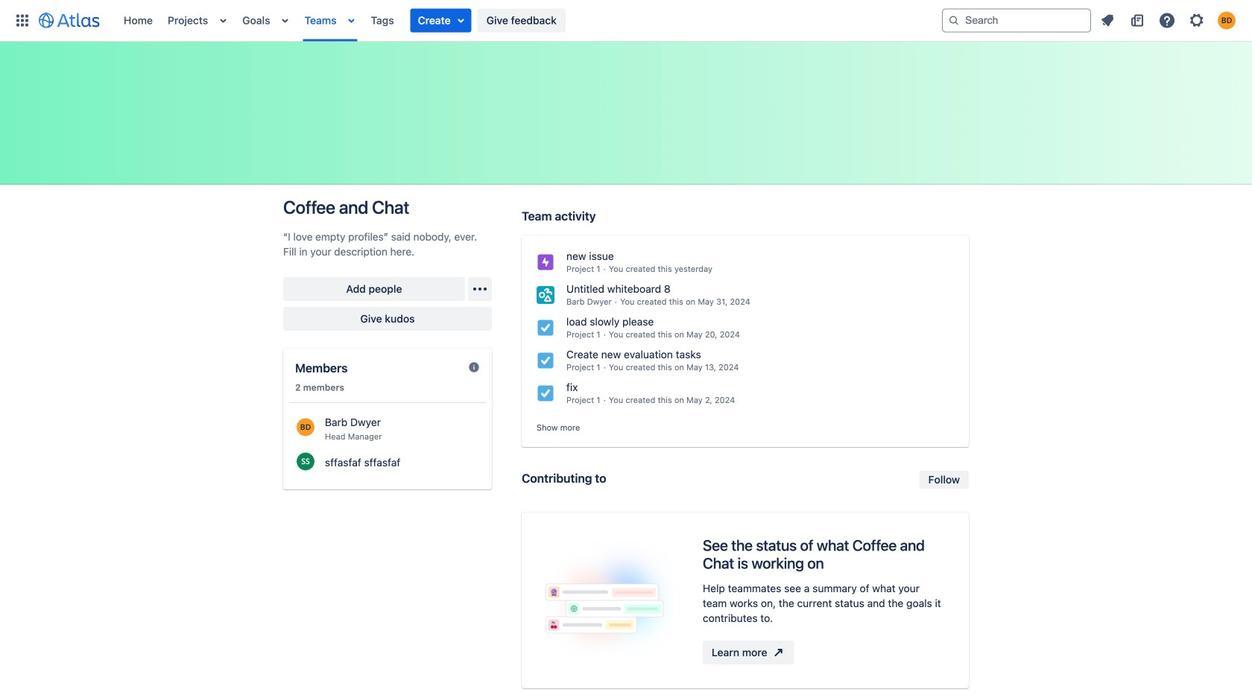 Task type: describe. For each thing, give the bounding box(es) containing it.
2 more information about this user image from the top
[[297, 453, 315, 471]]

list item inside list
[[411, 9, 472, 32]]

0 horizontal spatial list
[[116, 0, 942, 41]]

search image
[[948, 15, 960, 26]]

1 horizontal spatial list
[[1094, 9, 1244, 32]]

actions image
[[471, 280, 489, 298]]

settings image
[[1188, 12, 1206, 29]]

top element
[[9, 0, 942, 41]]



Task type: locate. For each thing, give the bounding box(es) containing it.
help image
[[1159, 12, 1176, 29]]

notifications image
[[1099, 12, 1117, 29]]

1 more information about this user image from the top
[[297, 419, 315, 436]]

1 vertical spatial more information about this user image
[[297, 453, 315, 471]]

list item
[[411, 9, 472, 32]]

banner
[[0, 0, 1252, 42]]

more information about this user image
[[297, 419, 315, 436], [297, 453, 315, 471]]

None search field
[[942, 9, 1091, 32]]

you must be invited or approved by a member to join this team. image
[[468, 362, 480, 374]]

Search field
[[942, 9, 1091, 32]]

0 vertical spatial more information about this user image
[[297, 419, 315, 436]]

list
[[116, 0, 942, 41], [1094, 9, 1244, 32]]

account image
[[1218, 12, 1236, 29]]

switch to... image
[[13, 12, 31, 29]]



Task type: vqa. For each thing, say whether or not it's contained in the screenshot.
tab list
no



